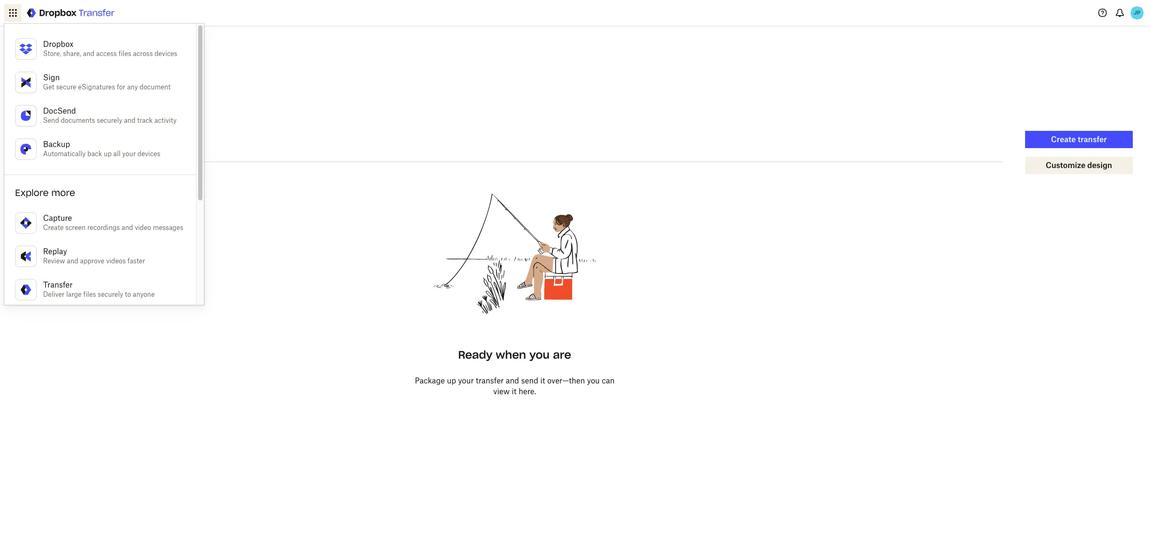 Task type: vqa. For each thing, say whether or not it's contained in the screenshot.
'added' related to files
no



Task type: locate. For each thing, give the bounding box(es) containing it.
1 vertical spatial securely
[[98, 290, 123, 299]]

review
[[43, 257, 65, 265]]

share,
[[63, 50, 81, 58]]

1 vertical spatial your
[[458, 376, 474, 385]]

package
[[415, 376, 445, 385]]

devices inside 'dropbox store, share, and access files across devices'
[[155, 50, 177, 58]]

1 vertical spatial you
[[587, 376, 600, 385]]

approve
[[80, 257, 104, 265]]

files
[[119, 50, 131, 58], [83, 290, 96, 299]]

and
[[83, 50, 94, 58], [124, 116, 136, 124], [122, 224, 133, 232], [67, 257, 78, 265], [506, 376, 520, 385]]

expired button
[[98, 115, 138, 132]]

0 horizontal spatial you
[[530, 348, 550, 362]]

sign get secure esignatures for any document
[[43, 73, 171, 91]]

esignatures
[[78, 83, 115, 91]]

devices
[[155, 50, 177, 58], [138, 150, 160, 158]]

1 vertical spatial up
[[447, 376, 456, 385]]

files left across
[[119, 50, 131, 58]]

docsend
[[43, 106, 76, 115]]

securely up backup automatically back up all your devices at the top of page
[[97, 116, 122, 124]]

dropbox store, share, and access files across devices
[[43, 39, 177, 58]]

0 horizontal spatial files
[[83, 290, 96, 299]]

videos
[[106, 257, 126, 265]]

get
[[43, 83, 54, 91]]

up left all
[[104, 150, 112, 158]]

0 horizontal spatial it
[[512, 387, 517, 396]]

are
[[553, 348, 572, 362]]

deliver
[[43, 290, 65, 299]]

automatically
[[43, 150, 86, 158]]

you inside package up your transfer and send it over—then you can view it here.
[[587, 376, 600, 385]]

view
[[494, 387, 510, 396]]

up right package
[[447, 376, 456, 385]]

you
[[530, 348, 550, 362], [587, 376, 600, 385]]

and right review
[[67, 257, 78, 265]]

1 vertical spatial devices
[[138, 150, 160, 158]]

when
[[496, 348, 527, 362]]

securely
[[97, 116, 122, 124], [98, 290, 123, 299]]

tab list containing sent
[[27, 136, 1003, 162]]

across
[[133, 50, 153, 58]]

1 horizontal spatial you
[[587, 376, 600, 385]]

sent
[[31, 144, 48, 154]]

and for docsend
[[124, 116, 136, 124]]

capture create screen recordings and video messages
[[43, 213, 183, 232]]

1 vertical spatial it
[[512, 387, 517, 396]]

it right send
[[541, 376, 546, 385]]

transfer deliver large files securely to anyone
[[43, 280, 155, 299]]

and inside capture create screen recordings and video messages
[[122, 224, 133, 232]]

access
[[96, 50, 117, 58]]

0 vertical spatial files
[[119, 50, 131, 58]]

files right large on the bottom left of the page
[[83, 290, 96, 299]]

it right view
[[512, 387, 517, 396]]

and for package
[[506, 376, 520, 385]]

sign
[[43, 73, 60, 82]]

explore more
[[15, 188, 75, 198]]

1 horizontal spatial files
[[119, 50, 131, 58]]

0 horizontal spatial up
[[104, 150, 112, 158]]

anyone
[[133, 290, 155, 299]]

large
[[66, 290, 82, 299]]

received
[[65, 144, 98, 154]]

0 horizontal spatial your
[[122, 150, 136, 158]]

backup
[[43, 140, 70, 149]]

your left transfer
[[458, 376, 474, 385]]

send
[[43, 116, 59, 124]]

and left track
[[124, 116, 136, 124]]

here.
[[519, 387, 537, 396]]

1 vertical spatial files
[[83, 290, 96, 299]]

devices right all
[[138, 150, 160, 158]]

replay
[[43, 247, 67, 256]]

capture
[[43, 213, 72, 223]]

you left can
[[587, 376, 600, 385]]

it
[[541, 376, 546, 385], [512, 387, 517, 396]]

0 vertical spatial devices
[[155, 50, 177, 58]]

all button
[[27, 115, 52, 132]]

up
[[104, 150, 112, 158], [447, 376, 456, 385]]

your inside package up your transfer and send it over—then you can view it here.
[[458, 376, 474, 385]]

0 vertical spatial up
[[104, 150, 112, 158]]

0 vertical spatial securely
[[97, 116, 122, 124]]

and left video
[[122, 224, 133, 232]]

0 vertical spatial you
[[530, 348, 550, 362]]

tab list
[[27, 136, 1003, 162]]

and right share,
[[83, 50, 94, 58]]

your
[[122, 150, 136, 158], [458, 376, 474, 385]]

you left 'are'
[[530, 348, 550, 362]]

1 horizontal spatial it
[[541, 376, 546, 385]]

transfers
[[17, 71, 75, 86]]

your right all
[[122, 150, 136, 158]]

active button
[[57, 115, 93, 132]]

1 horizontal spatial up
[[447, 376, 456, 385]]

securely left to
[[98, 290, 123, 299]]

0 vertical spatial your
[[122, 150, 136, 158]]

and inside 'docsend send documents securely and track activity'
[[124, 116, 136, 124]]

secure
[[56, 83, 76, 91]]

files inside transfer deliver large files securely to anyone
[[83, 290, 96, 299]]

securely inside transfer deliver large files securely to anyone
[[98, 290, 123, 299]]

devices right across
[[155, 50, 177, 58]]

1 horizontal spatial your
[[458, 376, 474, 385]]

and inside package up your transfer and send it over—then you can view it here.
[[506, 376, 520, 385]]

received tab
[[61, 136, 102, 162]]

and up view
[[506, 376, 520, 385]]



Task type: describe. For each thing, give the bounding box(es) containing it.
docsend send documents securely and track activity
[[43, 106, 177, 124]]

back
[[87, 150, 102, 158]]

track
[[137, 116, 153, 124]]

all
[[113, 150, 121, 158]]

video
[[135, 224, 151, 232]]

securely inside 'docsend send documents securely and track activity'
[[97, 116, 122, 124]]

document
[[140, 83, 171, 91]]

explore more menu
[[4, 24, 204, 467]]

and inside "replay review and approve videos faster"
[[67, 257, 78, 265]]

transfer
[[476, 376, 504, 385]]

your inside backup automatically back up all your devices
[[122, 150, 136, 158]]

sent tab
[[27, 136, 52, 162]]

expired
[[106, 119, 130, 127]]

dropbox
[[43, 39, 73, 48]]

package up your transfer and send it over—then you can view it here.
[[415, 376, 615, 396]]

create
[[43, 224, 64, 232]]

active
[[65, 119, 85, 127]]

ready
[[459, 348, 493, 362]]

can
[[602, 376, 615, 385]]

more
[[51, 188, 75, 198]]

all
[[36, 119, 44, 127]]

any
[[127, 83, 138, 91]]

recordings
[[87, 224, 120, 232]]

documents
[[61, 116, 95, 124]]

and for capture
[[122, 224, 133, 232]]

0 vertical spatial it
[[541, 376, 546, 385]]

up inside backup automatically back up all your devices
[[104, 150, 112, 158]]

transfer
[[43, 280, 73, 289]]

over—then
[[548, 376, 585, 385]]

devices inside backup automatically back up all your devices
[[138, 150, 160, 158]]

messages
[[153, 224, 183, 232]]

backup automatically back up all your devices
[[43, 140, 160, 158]]

store,
[[43, 50, 61, 58]]

screen
[[65, 224, 86, 232]]

replay review and approve videos faster
[[43, 247, 145, 265]]

activity
[[155, 116, 177, 124]]

and inside 'dropbox store, share, and access files across devices'
[[83, 50, 94, 58]]

for
[[117, 83, 125, 91]]

ready when you are
[[459, 348, 572, 362]]

faster
[[128, 257, 145, 265]]

files inside 'dropbox store, share, and access files across devices'
[[119, 50, 131, 58]]

up inside package up your transfer and send it over—then you can view it here.
[[447, 376, 456, 385]]

send
[[522, 376, 539, 385]]

explore
[[15, 188, 49, 198]]

to
[[125, 290, 131, 299]]



